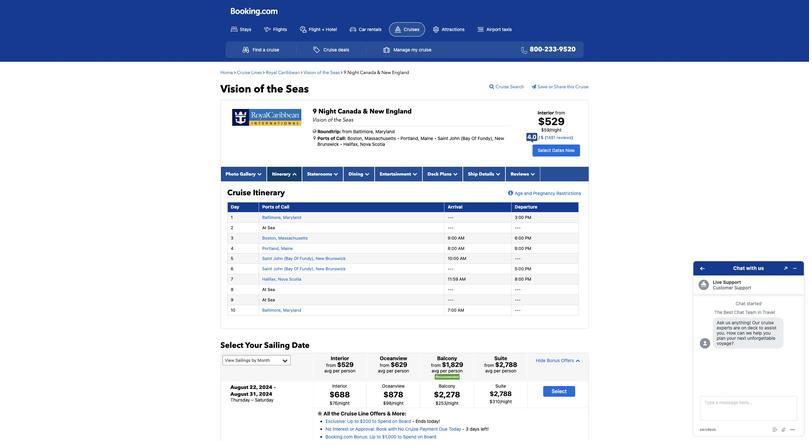 Task type: describe. For each thing, give the bounding box(es) containing it.
cruises
[[404, 26, 420, 32]]

ports for ports of call
[[262, 204, 274, 209]]

with
[[388, 426, 397, 432]]

$2,788 inside suite from $2,788 avg per person
[[496, 361, 518, 368]]

9:00 am
[[448, 235, 465, 240]]

photo gallery button
[[221, 167, 267, 181]]

deals
[[338, 47, 350, 52]]

1 vertical spatial seas
[[286, 82, 309, 96]]

1481 reviews link
[[547, 135, 572, 140]]

of for 5
[[294, 256, 299, 261]]

roundtrip:
[[318, 129, 341, 134]]

portland, maine
[[262, 246, 293, 251]]

booking.com
[[326, 434, 353, 440]]

reviews
[[511, 171, 530, 177]]

4.0 / 5 ( 1481 reviews )
[[528, 134, 574, 140]]

thursday
[[231, 397, 250, 403]]

cruise for find a cruise
[[267, 47, 280, 52]]

2 horizontal spatial •
[[435, 135, 437, 141]]

seas inside 9 night canada & new england vision of the seas
[[343, 116, 354, 123]]

ends
[[416, 419, 426, 424]]

10:00 am
[[448, 256, 467, 261]]

of for 6
[[294, 266, 299, 271]]

0 vertical spatial vision of the seas
[[304, 69, 340, 76]]

chevron down image for entertainment
[[412, 172, 418, 176]]

chevron down image for staterooms
[[332, 172, 339, 176]]

canada for 9 night canada & new england
[[360, 69, 376, 76]]

chevron down image for ship details
[[495, 172, 501, 176]]

night for 9 night canada & new england
[[348, 69, 359, 76]]

maryland for 10
[[283, 307, 302, 313]]

more:
[[392, 410, 407, 416]]

person for $2,788
[[502, 368, 517, 374]]

rentals
[[368, 26, 382, 32]]

photo gallery
[[226, 171, 256, 177]]

per for $1,829
[[441, 368, 448, 374]]

0 vertical spatial brunswick
[[318, 141, 339, 147]]

9 for 9
[[231, 297, 234, 302]]

per for $529
[[333, 368, 340, 374]]

sea for 2
[[268, 225, 275, 230]]

cruise lines link
[[237, 69, 262, 76]]

1 horizontal spatial up
[[370, 434, 376, 440]]

cruise left line
[[341, 410, 357, 416]]

/ for $878
[[392, 400, 393, 406]]

0 vertical spatial nova
[[361, 141, 371, 147]]

1 horizontal spatial board
[[425, 434, 437, 440]]

1 horizontal spatial halifax,
[[344, 141, 359, 147]]

lines
[[252, 69, 262, 76]]

the down cruise deals link in the top of the page
[[323, 69, 329, 76]]

of down the roundtrip:
[[331, 135, 335, 141]]

0 vertical spatial 3
[[231, 235, 234, 240]]

7
[[231, 277, 233, 282]]

(bay for 6
[[284, 266, 293, 271]]

pm for 11:59 am
[[526, 277, 532, 282]]

9520
[[560, 45, 576, 54]]

to right $200
[[373, 419, 377, 424]]

800-
[[530, 45, 545, 54]]

from for interior from $529 avg per person
[[327, 363, 336, 368]]

ports of call:
[[318, 135, 347, 141]]

11:59
[[448, 277, 459, 282]]

oceanview from $629 avg per person
[[378, 355, 410, 374]]

sea for 9
[[268, 297, 275, 302]]

cruise right this
[[576, 84, 589, 90]]

1 august from the top
[[231, 384, 249, 391]]

avg for $529
[[325, 368, 332, 374]]

cruise left lines
[[237, 69, 250, 76]]

/ inside interior from $529 $59 / night
[[550, 127, 551, 133]]

brunswick for 5
[[326, 256, 346, 261]]

oceanview for $878
[[382, 383, 405, 389]]

flight
[[309, 26, 321, 32]]

0 vertical spatial saint
[[438, 135, 449, 141]]

boston, for boston, massachusetts
[[262, 235, 277, 240]]

staterooms
[[307, 171, 332, 177]]

4.0
[[528, 134, 537, 140]]

am for 10:00 am
[[460, 256, 467, 261]]

0 horizontal spatial spend
[[378, 419, 392, 424]]

book
[[377, 426, 387, 432]]

the up exclusive:
[[332, 410, 340, 416]]

cruise inside cruise deals link
[[324, 47, 337, 52]]

8:00 pm
[[515, 277, 532, 282]]

john for 5
[[274, 256, 283, 261]]

1 horizontal spatial •
[[398, 135, 400, 141]]

fundy), inside saint john (bay of fundy), new brunswick
[[478, 135, 494, 141]]

0 horizontal spatial –
[[251, 397, 254, 403]]

0 horizontal spatial up
[[348, 419, 354, 424]]

gallery
[[240, 171, 256, 177]]

cruise inside exclusive: up to $200 to spend on board -             ends today! no interest or approval: book with no cruise payment due today -                         3 days left! booking.com bonus: up to $1,000 to spend on board
[[406, 426, 419, 432]]

of left the call
[[276, 204, 280, 209]]

1 vertical spatial vision
[[221, 82, 251, 96]]

suite from $2,788 avg per person
[[485, 355, 518, 374]]

brunswick for 6
[[326, 266, 346, 271]]

of inside saint john (bay of fundy), new brunswick
[[472, 135, 477, 141]]

0 vertical spatial scotia
[[372, 141, 385, 147]]

attractions link
[[428, 23, 470, 36]]

month
[[258, 358, 270, 363]]

call:
[[337, 135, 347, 141]]

new inside saint john (bay of fundy), new brunswick
[[495, 135, 505, 141]]

8
[[231, 287, 234, 292]]

from for interior from $529 $59 / night
[[556, 110, 566, 115]]

restrictions
[[557, 190, 582, 196]]

$2,788 inside suite $2,788 $310 / night
[[490, 390, 512, 397]]

0 horizontal spatial board
[[399, 419, 412, 424]]

itinerary button
[[267, 167, 302, 181]]

at for 9
[[262, 297, 267, 302]]

per for $629
[[387, 368, 394, 374]]

baltimore, for 10
[[262, 307, 282, 313]]

1 pm from the top
[[526, 215, 532, 220]]

view
[[225, 358, 234, 363]]

caribbean
[[278, 69, 300, 76]]

0 horizontal spatial nova
[[278, 277, 288, 282]]

hide bonus offers link
[[530, 355, 587, 366]]

balcony for $2,278
[[439, 383, 456, 389]]

$529 for interior from $529 $59 / night
[[539, 115, 565, 127]]

(bay for 5
[[284, 256, 293, 261]]

(
[[545, 135, 547, 140]]

dining button
[[344, 167, 375, 181]]

6:00 pm for 8:00 am
[[515, 246, 532, 251]]

1 vertical spatial vision of the seas
[[221, 82, 309, 96]]

airport taxis
[[487, 26, 512, 32]]

31,
[[250, 390, 258, 398]]

no interest or approval: book with no cruise payment due today link
[[326, 426, 462, 432]]

$629
[[391, 361, 408, 368]]

saint john (bay of fundy), new brunswick link for 6
[[262, 266, 346, 271]]

cruise search link
[[490, 84, 531, 90]]

at for 2
[[262, 225, 267, 230]]

$878
[[384, 390, 404, 399]]

$76
[[330, 400, 338, 406]]

at sea for 2
[[262, 225, 275, 230]]

select for dates
[[538, 148, 552, 153]]

am for 8:00 am
[[459, 246, 465, 251]]

of inside 9 night canada & new england vision of the seas
[[328, 116, 333, 123]]

dining
[[349, 171, 364, 177]]

booking.com home image
[[231, 7, 278, 16]]

balcony $2,278 $253 / night
[[434, 383, 461, 406]]

1 vertical spatial spend
[[403, 434, 417, 440]]

flight + hotel link
[[295, 23, 342, 36]]

$59
[[542, 127, 550, 133]]

0 horizontal spatial scotia
[[289, 277, 302, 282]]

home link
[[221, 69, 233, 76]]

cruise itinerary
[[227, 187, 285, 198]]

new inside 9 night canada & new england vision of the seas
[[370, 107, 385, 116]]

day
[[231, 204, 240, 209]]

1 vertical spatial 5
[[231, 256, 234, 261]]

maryland for 1
[[283, 215, 302, 220]]

from for oceanview from $629 avg per person
[[380, 363, 390, 368]]

1 horizontal spatial halifax, nova scotia
[[343, 141, 385, 147]]

$1,829
[[442, 361, 464, 368]]

of down cruise deals link in the top of the page
[[317, 69, 322, 76]]

england for 9 night canada & new england vision of the seas
[[386, 107, 412, 116]]

0 vertical spatial maine
[[421, 135, 434, 141]]

saint for 5
[[262, 256, 272, 261]]

age
[[515, 190, 523, 196]]

manage my cruise button
[[377, 43, 439, 56]]

sailings
[[236, 358, 251, 363]]

baltimore, maryland link for 1
[[262, 215, 302, 220]]

john inside saint john (bay of fundy), new brunswick
[[450, 135, 460, 141]]

roundtrip: from baltimore, maryland
[[318, 129, 395, 134]]

0 horizontal spatial on
[[393, 419, 398, 424]]

$2,278
[[434, 390, 461, 399]]

from for roundtrip: from baltimore, maryland
[[343, 129, 352, 134]]

departure
[[515, 204, 538, 209]]

7:00
[[448, 307, 457, 313]]

bonus
[[547, 358, 560, 363]]

from for suite from $2,788 avg per person
[[485, 363, 495, 368]]

select link
[[544, 386, 576, 397]]

0 horizontal spatial portland,
[[262, 246, 280, 251]]

car
[[359, 26, 367, 32]]

oceanview for from
[[380, 355, 408, 361]]

0 vertical spatial –
[[274, 384, 276, 391]]

interior from $529 $59 / night
[[538, 110, 566, 133]]

map marker image
[[314, 136, 316, 140]]

2 no from the left
[[398, 426, 404, 432]]

0 horizontal spatial halifax,
[[262, 277, 277, 282]]

night for $688
[[339, 400, 350, 406]]

massachusetts for boston, massachusetts
[[279, 235, 308, 240]]

baltimore, for 1
[[262, 215, 282, 220]]

royal caribbean
[[266, 69, 300, 76]]

to down no interest or approval: book with no cruise payment due today link
[[398, 434, 402, 440]]

bonus:
[[354, 434, 369, 440]]

photo
[[226, 171, 239, 177]]

suite for $2,788
[[496, 383, 507, 389]]

at sea for 8
[[262, 287, 275, 292]]

globe image
[[313, 129, 317, 133]]

)
[[572, 135, 574, 140]]

select          dates now link
[[533, 145, 581, 156]]

save or share this cruise link
[[532, 84, 589, 90]]

view sailings by month
[[225, 358, 270, 363]]

1 horizontal spatial on
[[418, 434, 423, 440]]

1 vertical spatial maine
[[281, 246, 293, 251]]

1 vertical spatial halifax, nova scotia
[[262, 277, 302, 282]]

800-233-9520 link
[[519, 45, 576, 54]]

england for 9 night canada & new england
[[392, 69, 410, 76]]

exclusive: up to $200 to spend on board link
[[326, 419, 412, 424]]

fundy), for 6
[[300, 266, 315, 271]]

dates
[[553, 148, 565, 153]]

find
[[253, 47, 262, 52]]

cruise for manage my cruise
[[419, 47, 432, 52]]

cruises link
[[390, 22, 425, 36]]

0 vertical spatial portland,
[[401, 135, 420, 141]]

and
[[525, 190, 532, 196]]

cruise left search on the top of the page
[[496, 84, 510, 90]]



Task type: vqa. For each thing, say whether or not it's contained in the screenshot.
mini-
no



Task type: locate. For each thing, give the bounding box(es) containing it.
canada inside 9 night canada & new england vision of the seas
[[338, 107, 362, 116]]

2
[[231, 225, 234, 230]]

2 6:00 pm from the top
[[515, 246, 532, 251]]

chevron down image for dining
[[364, 172, 370, 176]]

cruise inside manage my cruise dropdown button
[[419, 47, 432, 52]]

interior
[[538, 110, 555, 115]]

massachusetts
[[365, 135, 396, 141], [279, 235, 308, 240]]

angle right image for caribbean
[[301, 70, 303, 75]]

interior from $529 avg per person
[[325, 355, 356, 374]]

night up 1481 reviews link at top
[[551, 127, 562, 133]]

1 vertical spatial oceanview
[[382, 383, 405, 389]]

pm right 5:00 on the bottom of page
[[526, 266, 532, 271]]

august left the 31,
[[231, 390, 249, 398]]

now
[[566, 148, 575, 153]]

0 vertical spatial offers
[[562, 358, 575, 363]]

2 2024 from the top
[[259, 390, 273, 398]]

night for $2,278
[[448, 400, 459, 406]]

or right save
[[549, 84, 554, 90]]

ports for ports of call:
[[318, 135, 330, 141]]

$529 up 4.0 / 5 ( 1481 reviews )
[[539, 115, 565, 127]]

home
[[221, 69, 233, 76]]

saint john (bay of fundy), new brunswick
[[318, 135, 505, 147], [262, 256, 346, 261], [262, 266, 346, 271]]

to left $200
[[355, 419, 359, 424]]

chevron down image inside dining dropdown button
[[364, 172, 370, 176]]

to
[[355, 419, 359, 424], [373, 419, 377, 424], [377, 434, 381, 440], [398, 434, 402, 440]]

board down more:
[[399, 419, 412, 424]]

1 vertical spatial 8:00
[[515, 277, 524, 282]]

interior inside interior $688 $76 / night
[[333, 383, 347, 389]]

2 cruise from the left
[[419, 47, 432, 52]]

plans
[[440, 171, 452, 177]]

chevron down image inside entertainment dropdown button
[[412, 172, 418, 176]]

offers up exclusive: up to $200 to spend on board link
[[370, 410, 386, 416]]

1 horizontal spatial 9
[[313, 107, 317, 116]]

attractions
[[442, 26, 465, 32]]

1 vertical spatial $529
[[338, 361, 354, 368]]

person up interior $688 $76 / night
[[341, 368, 356, 374]]

1 vertical spatial 6:00 pm
[[515, 246, 532, 251]]

per inside oceanview from $629 avg per person
[[387, 368, 394, 374]]

1 at from the top
[[262, 225, 267, 230]]

night inside interior from $529 $59 / night
[[551, 127, 562, 133]]

select down hide bonus offers link
[[552, 388, 567, 394]]

balcony up recommended image
[[438, 355, 458, 361]]

8:00 down 5:00 on the bottom of page
[[515, 277, 524, 282]]

2 horizontal spatial &
[[387, 410, 391, 416]]

john for 6
[[274, 266, 283, 271]]

2024
[[259, 384, 273, 391], [259, 390, 273, 398]]

from up interior $688 $76 / night
[[327, 363, 336, 368]]

(bay inside saint john (bay of fundy), new brunswick
[[461, 135, 471, 141]]

0 horizontal spatial offers
[[370, 410, 386, 416]]

angle right image right the caribbean
[[301, 70, 303, 75]]

2 vertical spatial at
[[262, 297, 267, 302]]

2 vertical spatial vision
[[313, 116, 327, 123]]

1 horizontal spatial angle right image
[[301, 70, 303, 75]]

6 chevron down image from the left
[[495, 172, 501, 176]]

suite inside suite from $2,788 avg per person
[[495, 355, 508, 361]]

per up recommended image
[[441, 368, 448, 374]]

august up thursday
[[231, 384, 249, 391]]

new
[[382, 69, 391, 76], [370, 107, 385, 116], [495, 135, 505, 141], [316, 256, 325, 261], [316, 266, 325, 271]]

1 vertical spatial baltimore, maryland link
[[262, 307, 302, 313]]

/ inside interior $688 $76 / night
[[338, 400, 339, 406]]

avg up interior $688 $76 / night
[[325, 368, 332, 374]]

interest
[[333, 426, 349, 432]]

$529 inside interior from $529 $59 / night
[[539, 115, 565, 127]]

interior for $688
[[333, 383, 347, 389]]

all the cruise line offers & more:
[[323, 410, 407, 416]]

or right interest
[[350, 426, 355, 432]]

3 avg from the left
[[432, 368, 439, 374]]

5 pm from the top
[[526, 277, 532, 282]]

0 vertical spatial at sea
[[262, 225, 275, 230]]

age and pregnancy restrictions
[[515, 190, 582, 196]]

2 horizontal spatial select
[[552, 388, 567, 394]]

angle right image
[[234, 70, 236, 75], [341, 70, 343, 75]]

1 vertical spatial nova
[[278, 277, 288, 282]]

vision right the caribbean
[[304, 69, 316, 76]]

&
[[378, 69, 381, 76], [363, 107, 368, 116], [387, 410, 391, 416]]

halifax,
[[344, 141, 359, 147], [262, 277, 277, 282]]

–
[[274, 384, 276, 391], [251, 397, 254, 403]]

angle right image for lines
[[263, 70, 265, 75]]

no
[[326, 426, 332, 432], [398, 426, 404, 432]]

0 horizontal spatial 9
[[231, 297, 234, 302]]

am for 7:00 am
[[458, 307, 465, 313]]

0 vertical spatial halifax, nova scotia
[[343, 141, 385, 147]]

1 horizontal spatial maine
[[421, 135, 434, 141]]

2 vertical spatial sea
[[268, 297, 275, 302]]

1 angle right image from the left
[[263, 70, 265, 75]]

3 inside exclusive: up to $200 to spend on board -             ends today! no interest or approval: book with no cruise payment due today -                         3 days left! booking.com bonus: up to $1,000 to spend on board
[[466, 426, 469, 432]]

per inside balcony from $1,829 avg per person
[[441, 368, 448, 374]]

select for your
[[221, 340, 244, 351]]

paper plane image
[[532, 84, 538, 89]]

2 baltimore, maryland link from the top
[[262, 307, 302, 313]]

from inside oceanview from $629 avg per person
[[380, 363, 390, 368]]

$529
[[539, 115, 565, 127], [338, 361, 354, 368]]

avg up recommended image
[[432, 368, 439, 374]]

up down the approval:
[[370, 434, 376, 440]]

/ inside oceanview $878 $98 / night
[[392, 400, 393, 406]]

ports left the call
[[262, 204, 274, 209]]

call
[[281, 204, 290, 209]]

6:00 for 9:00 am
[[515, 235, 524, 240]]

& inside 9 night canada & new england vision of the seas
[[363, 107, 368, 116]]

& for 9 night canada & new england vision of the seas
[[363, 107, 368, 116]]

board down payment
[[425, 434, 437, 440]]

0 vertical spatial saint john (bay of fundy), new brunswick link
[[262, 256, 346, 261]]

august 22, 2024 – august 31, 2024 thursday – saturday
[[231, 384, 276, 403]]

chevron down image inside photo gallery dropdown button
[[256, 172, 262, 176]]

night for $878
[[393, 400, 404, 406]]

2 baltimore, maryland from the top
[[262, 307, 302, 313]]

maine
[[421, 135, 434, 141], [281, 246, 293, 251]]

1 no from the left
[[326, 426, 332, 432]]

or inside exclusive: up to $200 to spend on board -             ends today! no interest or approval: book with no cruise payment due today -                         3 days left! booking.com bonus: up to $1,000 to spend on board
[[350, 426, 355, 432]]

1
[[231, 215, 233, 220]]

saint for 6
[[262, 266, 272, 271]]

night down the deals
[[348, 69, 359, 76]]

6
[[231, 266, 234, 271]]

hide
[[536, 358, 546, 363]]

4 chevron down image from the left
[[412, 172, 418, 176]]

massachusetts down roundtrip: from baltimore, maryland
[[365, 135, 396, 141]]

of down lines
[[254, 82, 265, 96]]

1 person from the left
[[341, 368, 356, 374]]

8:00 for pm
[[515, 277, 524, 282]]

$1,000
[[383, 434, 397, 440]]

2 angle right image from the left
[[301, 70, 303, 75]]

1 vertical spatial brunswick
[[326, 256, 346, 261]]

person up recommended image
[[449, 368, 463, 374]]

avg for $2,788
[[486, 368, 493, 374]]

cruise lines
[[237, 69, 262, 76]]

1 vertical spatial offers
[[370, 410, 386, 416]]

$529 inside interior from $529 avg per person
[[338, 361, 354, 368]]

2 vertical spatial select
[[552, 388, 567, 394]]

2024 right the 31,
[[259, 390, 273, 398]]

itinerary up cruise itinerary
[[272, 171, 291, 177]]

the inside 9 night canada & new england vision of the seas
[[334, 116, 342, 123]]

chevron down image
[[256, 172, 262, 176], [332, 172, 339, 176], [364, 172, 370, 176], [412, 172, 418, 176], [452, 172, 458, 176], [495, 172, 501, 176]]

royal caribbean link
[[266, 69, 300, 76]]

1 vertical spatial of
[[294, 256, 299, 261]]

saturday
[[255, 397, 274, 403]]

2 vertical spatial at sea
[[262, 297, 275, 302]]

interior for from
[[331, 355, 350, 361]]

1 horizontal spatial no
[[398, 426, 404, 432]]

0 vertical spatial maryland
[[376, 129, 395, 134]]

from right interior
[[556, 110, 566, 115]]

/ inside suite $2,788 $310 / night
[[501, 399, 502, 404]]

person up suite $2,788 $310 / night
[[502, 368, 517, 374]]

(bay
[[461, 135, 471, 141], [284, 256, 293, 261], [284, 266, 293, 271]]

2024 right the 22,
[[259, 384, 273, 391]]

sailing
[[264, 340, 290, 351]]

2 vertical spatial saint john (bay of fundy), new brunswick
[[262, 266, 346, 271]]

due
[[440, 426, 448, 432]]

night inside oceanview $878 $98 / night
[[393, 400, 404, 406]]

baltimore, maryland
[[262, 215, 302, 220], [262, 307, 302, 313]]

save or share this cruise
[[538, 84, 589, 90]]

chevron down image up cruise itinerary
[[256, 172, 262, 176]]

at for 8
[[262, 287, 267, 292]]

fundy), for 5
[[300, 256, 315, 261]]

4 per from the left
[[494, 368, 501, 374]]

3 person from the left
[[449, 368, 463, 374]]

halifax, nova scotia down portland, maine link
[[262, 277, 302, 282]]

0 vertical spatial night
[[348, 69, 359, 76]]

0 horizontal spatial maine
[[281, 246, 293, 251]]

1 horizontal spatial angle right image
[[341, 70, 343, 75]]

portland, maine link
[[262, 246, 293, 251]]

spend down no interest or approval: book with no cruise payment due today link
[[403, 434, 417, 440]]

am right the "9:00"
[[459, 235, 465, 240]]

1 vertical spatial (bay
[[284, 256, 293, 261]]

from left $629
[[380, 363, 390, 368]]

cruise left the deals
[[324, 47, 337, 52]]

1 baltimore, maryland link from the top
[[262, 215, 302, 220]]

manage
[[394, 47, 411, 52]]

interior inside interior from $529 avg per person
[[331, 355, 350, 361]]

spend
[[378, 419, 392, 424], [403, 434, 417, 440]]

night down the $688
[[339, 400, 350, 406]]

exclusive:
[[326, 419, 346, 424]]

1 6:00 from the top
[[515, 235, 524, 240]]

-
[[448, 215, 450, 220], [450, 215, 452, 220], [452, 215, 454, 220], [448, 225, 450, 230], [450, 225, 452, 230], [452, 225, 454, 230], [515, 225, 517, 230], [517, 225, 519, 230], [519, 225, 521, 230], [515, 256, 517, 261], [517, 256, 519, 261], [519, 256, 521, 261], [448, 266, 450, 271], [450, 266, 452, 271], [452, 266, 454, 271], [448, 287, 450, 292], [450, 287, 452, 292], [452, 287, 454, 292], [515, 287, 517, 292], [517, 287, 519, 292], [519, 287, 521, 292], [448, 297, 450, 302], [450, 297, 452, 302], [452, 297, 454, 302], [515, 297, 517, 302], [517, 297, 519, 302], [519, 297, 521, 302], [515, 307, 517, 313], [517, 307, 519, 313], [519, 307, 521, 313], [413, 419, 415, 424], [463, 426, 465, 432]]

select          dates now
[[538, 148, 575, 153]]

avg
[[325, 368, 332, 374], [378, 368, 386, 374], [432, 368, 439, 374], [486, 368, 493, 374]]

saint john (bay of fundy), new brunswick for 6
[[262, 266, 346, 271]]

from inside interior from $529 avg per person
[[327, 363, 336, 368]]

from inside suite from $2,788 avg per person
[[485, 363, 495, 368]]

0 vertical spatial $2,788
[[496, 361, 518, 368]]

6:00 up 5:00 on the bottom of page
[[515, 246, 524, 251]]

avg inside suite from $2,788 avg per person
[[486, 368, 493, 374]]

1 at sea from the top
[[262, 225, 275, 230]]

0 vertical spatial 5
[[542, 135, 544, 140]]

massachusetts for boston, massachusetts • portland, maine •
[[365, 135, 396, 141]]

chevron down image left deck
[[412, 172, 418, 176]]

0 vertical spatial 9
[[344, 69, 347, 76]]

am right 7:00
[[458, 307, 465, 313]]

cruise search
[[496, 84, 525, 90]]

1 horizontal spatial nova
[[361, 141, 371, 147]]

the down the royal
[[267, 82, 284, 96]]

person inside interior from $529 avg per person
[[341, 368, 356, 374]]

vision inside 9 night canada & new england vision of the seas
[[313, 116, 327, 123]]

suite for from
[[495, 355, 508, 361]]

saint john (bay of fundy), new brunswick link up halifax, nova scotia link
[[262, 266, 346, 271]]

on down payment
[[418, 434, 423, 440]]

night inside suite $2,788 $310 / night
[[502, 399, 512, 404]]

2 avg from the left
[[378, 368, 386, 374]]

9 inside 9 night canada & new england vision of the seas
[[313, 107, 317, 116]]

& for 9 night canada & new england
[[378, 69, 381, 76]]

0 vertical spatial massachusetts
[[365, 135, 396, 141]]

reviews button
[[506, 167, 541, 181]]

night for 9 night canada & new england vision of the seas
[[319, 107, 336, 116]]

pm up 5:00 pm
[[526, 246, 532, 251]]

balcony inside the balcony $2,278 $253 / night
[[439, 383, 456, 389]]

cruise right my
[[419, 47, 432, 52]]

1 vertical spatial itinerary
[[253, 187, 285, 198]]

1 vertical spatial board
[[425, 434, 437, 440]]

2 at sea from the top
[[262, 287, 275, 292]]

0 vertical spatial boston,
[[348, 135, 364, 141]]

3 up 4
[[231, 235, 234, 240]]

select up view
[[221, 340, 244, 351]]

from up suite $2,788 $310 / night
[[485, 363, 495, 368]]

0 vertical spatial up
[[348, 419, 354, 424]]

1 avg from the left
[[325, 368, 332, 374]]

2 vertical spatial brunswick
[[326, 266, 346, 271]]

itinerary inside dropdown button
[[272, 171, 291, 177]]

chevron down image inside staterooms dropdown button
[[332, 172, 339, 176]]

deck plans
[[428, 171, 452, 177]]

2 august from the top
[[231, 390, 249, 398]]

cruise down ends
[[406, 426, 419, 432]]

details
[[479, 171, 495, 177]]

1 vertical spatial scotia
[[289, 277, 302, 282]]

per inside interior from $529 avg per person
[[333, 368, 340, 374]]

2 vertical spatial john
[[274, 266, 283, 271]]

1 horizontal spatial or
[[549, 84, 554, 90]]

angle right image
[[263, 70, 265, 75], [301, 70, 303, 75]]

9 for 9 night canada & new england
[[344, 69, 347, 76]]

star image
[[318, 411, 323, 416]]

spend up book
[[378, 419, 392, 424]]

baltimore, maryland link down halifax, nova scotia link
[[262, 307, 302, 313]]

0 vertical spatial $529
[[539, 115, 565, 127]]

angle right image for home
[[234, 70, 236, 75]]

seas down the caribbean
[[286, 82, 309, 96]]

search
[[511, 84, 525, 90]]

1481
[[547, 135, 556, 140]]

2 per from the left
[[387, 368, 394, 374]]

9 for 9 night canada & new england vision of the seas
[[313, 107, 317, 116]]

saint john (bay of fundy), new brunswick for 5
[[262, 256, 346, 261]]

nova down roundtrip: from baltimore, maryland
[[361, 141, 371, 147]]

per up interior $688 $76 / night
[[333, 368, 340, 374]]

0 vertical spatial canada
[[360, 69, 376, 76]]

chevron up image
[[575, 358, 581, 363]]

1 horizontal spatial –
[[274, 384, 276, 391]]

person inside suite from $2,788 avg per person
[[502, 368, 517, 374]]

0 vertical spatial seas
[[331, 69, 340, 76]]

1 horizontal spatial night
[[348, 69, 359, 76]]

0 horizontal spatial massachusetts
[[279, 235, 308, 240]]

3 at sea from the top
[[262, 297, 275, 302]]

itinerary up ports of call
[[253, 187, 285, 198]]

9 up globe icon
[[313, 107, 317, 116]]

1 vertical spatial $2,788
[[490, 390, 512, 397]]

0 vertical spatial suite
[[495, 355, 508, 361]]

1 baltimore, maryland from the top
[[262, 215, 302, 220]]

1 saint john (bay of fundy), new brunswick link from the top
[[262, 256, 346, 261]]

england up boston, massachusetts • portland, maine •
[[386, 107, 412, 116]]

0 vertical spatial baltimore,
[[354, 129, 375, 134]]

0 vertical spatial vision
[[304, 69, 316, 76]]

1 chevron down image from the left
[[256, 172, 262, 176]]

from up call:
[[343, 129, 352, 134]]

booking.com bonus: up to $1,000 to spend on board link
[[326, 434, 437, 440]]

1 per from the left
[[333, 368, 340, 374]]

my
[[412, 47, 418, 52]]

your
[[245, 340, 262, 351]]

2 pm from the top
[[526, 235, 532, 240]]

chevron down image inside deck plans dropdown button
[[452, 172, 458, 176]]

no right with
[[398, 426, 404, 432]]

select your sailing date
[[221, 340, 310, 351]]

today!
[[428, 419, 441, 424]]

canada for 9 night canada & new england vision of the seas
[[338, 107, 362, 116]]

vision of the seas down the royal
[[221, 82, 309, 96]]

person inside oceanview from $629 avg per person
[[395, 368, 410, 374]]

/ inside 4.0 / 5 ( 1481 reviews )
[[539, 135, 540, 140]]

person for $629
[[395, 368, 410, 374]]

chevron down image inside ship details dropdown button
[[495, 172, 501, 176]]

cruise deals
[[324, 47, 350, 52]]

sea for 8
[[268, 287, 275, 292]]

2 horizontal spatial seas
[[343, 116, 354, 123]]

5 inside 4.0 / 5 ( 1481 reviews )
[[542, 135, 544, 140]]

4 avg from the left
[[486, 368, 493, 374]]

avg up suite $2,788 $310 / night
[[486, 368, 493, 374]]

22,
[[250, 384, 258, 391]]

0 horizontal spatial boston,
[[262, 235, 277, 240]]

person inside balcony from $1,829 avg per person
[[449, 368, 463, 374]]

1 sea from the top
[[268, 225, 275, 230]]

suite $2,788 $310 / night
[[490, 383, 512, 404]]

baltimore, maryland link
[[262, 215, 302, 220], [262, 307, 302, 313]]

2 saint john (bay of fundy), new brunswick link from the top
[[262, 266, 346, 271]]

5 chevron down image from the left
[[452, 172, 458, 176]]

oceanview
[[380, 355, 408, 361], [382, 383, 405, 389]]

6:00 pm for 9:00 am
[[515, 235, 532, 240]]

/ for $2,278
[[447, 400, 448, 406]]

per for $2,788
[[494, 368, 501, 374]]

4 pm from the top
[[526, 266, 532, 271]]

night inside the balcony $2,278 $253 / night
[[448, 400, 459, 406]]

ports right 'map marker' image at the top of the page
[[318, 135, 330, 141]]

baltimore, maryland link for 10
[[262, 307, 302, 313]]

2 vertical spatial of
[[294, 266, 299, 271]]

am right 10:00
[[460, 256, 467, 261]]

person for $529
[[341, 368, 356, 374]]

1 vertical spatial canada
[[338, 107, 362, 116]]

vision up globe icon
[[313, 116, 327, 123]]

chevron down image for photo gallery
[[256, 172, 262, 176]]

1 vertical spatial night
[[319, 107, 336, 116]]

stays link
[[226, 23, 257, 36]]

chevron up image
[[291, 172, 297, 176]]

suite inside suite $2,788 $310 / night
[[496, 383, 507, 389]]

night up the roundtrip:
[[319, 107, 336, 116]]

per up suite $2,788 $310 / night
[[494, 368, 501, 374]]

0 horizontal spatial 5
[[231, 256, 234, 261]]

6:00
[[515, 235, 524, 240], [515, 246, 524, 251]]

0 horizontal spatial •
[[341, 141, 343, 147]]

3 left days
[[466, 426, 469, 432]]

per inside suite from $2,788 avg per person
[[494, 368, 501, 374]]

night down $878
[[393, 400, 404, 406]]

3 per from the left
[[441, 368, 448, 374]]

2 vertical spatial &
[[387, 410, 391, 416]]

6:00 pm down 3:00 pm
[[515, 235, 532, 240]]

hotel
[[326, 26, 337, 32]]

1 vertical spatial at
[[262, 287, 267, 292]]

cruise right a
[[267, 47, 280, 52]]

deck
[[428, 171, 439, 177]]

chevron down image left reviews
[[495, 172, 501, 176]]

avg inside interior from $529 avg per person
[[325, 368, 332, 374]]

avg inside oceanview from $629 avg per person
[[378, 368, 386, 374]]

from for balcony from $1,829 avg per person
[[432, 363, 441, 368]]

– left saturday
[[251, 397, 254, 403]]

pm for 9:00 am
[[526, 235, 532, 240]]

3 pm from the top
[[526, 246, 532, 251]]

balcony inside balcony from $1,829 avg per person
[[438, 355, 458, 361]]

0 vertical spatial saint john (bay of fundy), new brunswick
[[318, 135, 505, 147]]

3 chevron down image from the left
[[364, 172, 370, 176]]

2 vertical spatial saint
[[262, 266, 272, 271]]

2 at from the top
[[262, 287, 267, 292]]

pm for 8:00 am
[[526, 246, 532, 251]]

1 horizontal spatial offers
[[562, 358, 575, 363]]

6:00 pm up 5:00 pm
[[515, 246, 532, 251]]

3 at from the top
[[262, 297, 267, 302]]

/ inside the balcony $2,278 $253 / night
[[447, 400, 448, 406]]

1 horizontal spatial spend
[[403, 434, 417, 440]]

0 vertical spatial 6:00
[[515, 235, 524, 240]]

angle right image right home link
[[234, 70, 236, 75]]

2 sea from the top
[[268, 287, 275, 292]]

oceanview inside oceanview from $629 avg per person
[[380, 355, 408, 361]]

/ for $688
[[338, 400, 339, 406]]

1 vertical spatial baltimore, maryland
[[262, 307, 302, 313]]

4 person from the left
[[502, 368, 517, 374]]

england inside 9 night canada & new england vision of the seas
[[386, 107, 412, 116]]

$2,788 up suite $2,788 $310 / night
[[496, 361, 518, 368]]

9 night canada & new england
[[344, 69, 410, 76]]

of
[[317, 69, 322, 76], [254, 82, 265, 96], [328, 116, 333, 123], [331, 135, 335, 141], [276, 204, 280, 209]]

at sea for 9
[[262, 297, 275, 302]]

pm down 5:00 pm
[[526, 277, 532, 282]]

0 horizontal spatial night
[[319, 107, 336, 116]]

1 cruise from the left
[[267, 47, 280, 52]]

chevron down image
[[530, 172, 536, 176]]

0 vertical spatial of
[[472, 135, 477, 141]]

1 horizontal spatial &
[[378, 69, 381, 76]]

2 6:00 from the top
[[515, 246, 524, 251]]

0 horizontal spatial no
[[326, 426, 332, 432]]

0 vertical spatial ports
[[318, 135, 330, 141]]

person up oceanview $878 $98 / night
[[395, 368, 410, 374]]

the up the roundtrip:
[[334, 116, 342, 123]]

up up interest
[[348, 419, 354, 424]]

vision down home link
[[221, 82, 251, 96]]

chevron down image left "ship" on the right of page
[[452, 172, 458, 176]]

boston,
[[348, 135, 364, 141], [262, 235, 277, 240]]

baltimore,
[[354, 129, 375, 134], [262, 215, 282, 220], [262, 307, 282, 313]]

/ for $2,788
[[501, 399, 502, 404]]

0 vertical spatial select
[[538, 148, 552, 153]]

to down book
[[377, 434, 381, 440]]

$529 up interior $688 $76 / night
[[338, 361, 354, 368]]

baltimore, maryland down halifax, nova scotia link
[[262, 307, 302, 313]]

am for 11:59 am
[[460, 277, 466, 282]]

avg for $1,829
[[432, 368, 439, 374]]

sea
[[268, 225, 275, 230], [268, 287, 275, 292], [268, 297, 275, 302]]

5 up 6
[[231, 256, 234, 261]]

recommended image
[[435, 374, 460, 380]]

stays
[[240, 26, 252, 32]]

0 horizontal spatial angle right image
[[263, 70, 265, 75]]

massachusetts up portland, maine
[[279, 235, 308, 240]]

vision of the seas down cruise deals link in the top of the page
[[304, 69, 340, 76]]

9
[[344, 69, 347, 76], [313, 107, 317, 116], [231, 297, 234, 302]]

3 sea from the top
[[268, 297, 275, 302]]

6:00 for 8:00 am
[[515, 246, 524, 251]]

2 vertical spatial fundy),
[[300, 266, 315, 271]]

am for 9:00 am
[[459, 235, 465, 240]]

balcony for from
[[438, 355, 458, 361]]

1 horizontal spatial massachusetts
[[365, 135, 396, 141]]

boston, for boston, massachusetts • portland, maine •
[[348, 135, 364, 141]]

8:00 down the "9:00"
[[448, 246, 457, 251]]

search image
[[490, 84, 496, 89]]

1 horizontal spatial ports
[[318, 135, 330, 141]]

0 horizontal spatial seas
[[286, 82, 309, 96]]

person for $1,829
[[449, 368, 463, 374]]

saint john (bay of fundy), new brunswick link down boston, massachusetts link
[[262, 256, 346, 261]]

1 6:00 pm from the top
[[515, 235, 532, 240]]

travel menu navigation
[[226, 41, 584, 58]]

2 chevron down image from the left
[[332, 172, 339, 176]]

1 2024 from the top
[[259, 384, 273, 391]]

233-
[[545, 45, 560, 54]]

2 person from the left
[[395, 368, 410, 374]]

1 angle right image from the left
[[234, 70, 236, 75]]

from inside balcony from $1,829 avg per person
[[432, 363, 441, 368]]

cruise up the day
[[227, 187, 251, 198]]

0 vertical spatial board
[[399, 419, 412, 424]]

boston, down roundtrip: from baltimore, maryland
[[348, 135, 364, 141]]

night inside 9 night canada & new england vision of the seas
[[319, 107, 336, 116]]

night for $2,788
[[502, 399, 512, 404]]

2 angle right image from the left
[[341, 70, 343, 75]]

cruise inside find a cruise link
[[267, 47, 280, 52]]

8:00 for am
[[448, 246, 457, 251]]

vision of the seas link
[[304, 69, 341, 76]]

england
[[392, 69, 410, 76], [386, 107, 412, 116]]

baltimore, maryland for 10
[[262, 307, 302, 313]]

royal caribbean image
[[232, 109, 302, 126]]

0 vertical spatial england
[[392, 69, 410, 76]]

vision of the seas main content
[[217, 65, 593, 441]]

chevron down image for deck plans
[[452, 172, 458, 176]]

staterooms button
[[302, 167, 344, 181]]

2 vertical spatial maryland
[[283, 307, 302, 313]]

england down manage
[[392, 69, 410, 76]]

pm
[[526, 215, 532, 220], [526, 235, 532, 240], [526, 246, 532, 251], [526, 266, 532, 271], [526, 277, 532, 282]]

avg inside balcony from $1,829 avg per person
[[432, 368, 439, 374]]

0 vertical spatial at
[[262, 225, 267, 230]]

flights
[[273, 26, 287, 32]]

halifax, nova scotia down roundtrip: from baltimore, maryland
[[343, 141, 385, 147]]

from inside interior from $529 $59 / night
[[556, 110, 566, 115]]

$529 for interior from $529 avg per person
[[338, 361, 354, 368]]

am up 10:00 am
[[459, 246, 465, 251]]

---
[[448, 215, 454, 220], [448, 225, 454, 230], [515, 225, 521, 230], [515, 256, 521, 261], [448, 266, 454, 271], [448, 287, 454, 292], [515, 287, 521, 292], [448, 297, 454, 302], [515, 297, 521, 302], [515, 307, 521, 313]]

night inside interior $688 $76 / night
[[339, 400, 350, 406]]

halifax, down portland, maine link
[[262, 277, 277, 282]]

saint john (bay of fundy), new brunswick link for 5
[[262, 256, 346, 261]]

angle right image for vision of the seas
[[341, 70, 343, 75]]

1 vertical spatial 9
[[313, 107, 317, 116]]

info circle image
[[507, 190, 515, 197]]

cruise
[[267, 47, 280, 52], [419, 47, 432, 52]]

flight + hotel
[[309, 26, 337, 32]]



